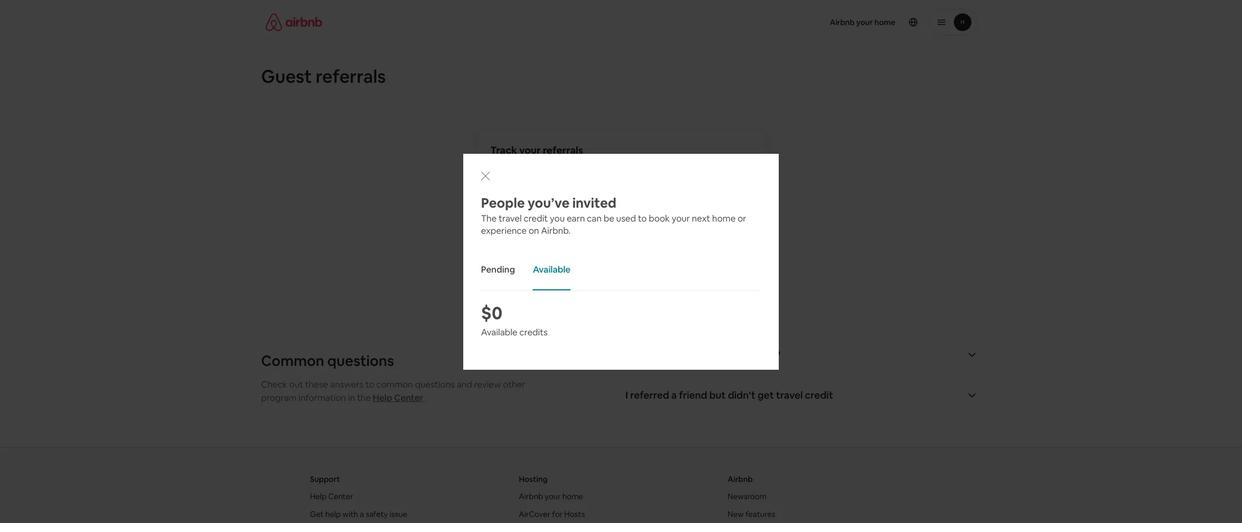 Task type: vqa. For each thing, say whether or not it's contained in the screenshot.
topmost 4
no



Task type: describe. For each thing, give the bounding box(es) containing it.
help center
[[310, 492, 353, 502]]

invited
[[573, 194, 617, 211]]

home inside people you've invited the travel credit you earn can be used to book your next home or experience on airbnb.
[[713, 213, 736, 224]]

review
[[474, 379, 501, 391]]

center for help center
[[328, 492, 353, 502]]

the inside check out these answers to common questions and review other program information in the
[[357, 392, 371, 404]]

is the referral program still open? button
[[626, 348, 981, 362]]

used
[[617, 213, 636, 224]]

airbnb your home link
[[519, 492, 583, 502]]

sign ups
[[491, 192, 525, 203]]

or
[[738, 213, 747, 224]]

new features
[[728, 510, 776, 520]]

to inside people you've invited the travel credit you earn can be used to book your next home or experience on airbnb.
[[638, 213, 647, 224]]

new features link
[[728, 510, 776, 520]]

completed referrals
[[491, 170, 573, 181]]

credits
[[520, 327, 548, 338]]

0 vertical spatial available
[[533, 264, 571, 275]]

but
[[710, 389, 726, 402]]

referrals for guest referrals
[[316, 65, 386, 88]]

credit inside button
[[805, 389, 834, 402]]

features
[[746, 510, 776, 520]]

for
[[552, 510, 563, 520]]

common
[[261, 352, 324, 371]]

close image
[[481, 171, 490, 180]]

people
[[481, 194, 525, 211]]

answers
[[330, 379, 364, 391]]

friend
[[679, 389, 708, 402]]

earn
[[567, 213, 585, 224]]

get
[[310, 510, 324, 520]]

you've
[[528, 194, 570, 211]]

information
[[299, 392, 346, 404]]

$0 available credits
[[481, 301, 548, 338]]

pending button
[[481, 250, 515, 290]]

check out these answers to common questions and review other program information in the
[[261, 379, 526, 404]]

1 vertical spatial help center link
[[310, 492, 353, 502]]

is
[[626, 348, 633, 361]]

support
[[310, 475, 340, 485]]

your for home
[[545, 492, 561, 502]]

help for help center
[[310, 492, 327, 502]]

i
[[626, 389, 628, 402]]

program inside check out these answers to common questions and review other program information in the
[[261, 392, 297, 404]]

referrals for completed referrals
[[539, 170, 573, 181]]

your inside people you've invited the travel credit you earn can be used to book your next home or experience on airbnb.
[[672, 213, 690, 224]]

credit inside people you've invited the travel credit you earn can be used to book your next home or experience on airbnb.
[[524, 213, 548, 224]]

aircover for hosts link
[[519, 510, 585, 520]]

airbnb.
[[541, 225, 571, 236]]

didn't
[[728, 389, 756, 402]]

the inside button
[[635, 348, 651, 361]]

next
[[692, 213, 711, 224]]

i referred a friend but didn't get travel credit
[[626, 389, 834, 402]]

.
[[423, 392, 425, 404]]

help
[[326, 510, 341, 520]]

these
[[305, 379, 328, 391]]

ups
[[510, 192, 525, 203]]

open?
[[752, 348, 781, 361]]

the
[[481, 213, 497, 224]]



Task type: locate. For each thing, give the bounding box(es) containing it.
0 vertical spatial credit
[[524, 213, 548, 224]]

1 vertical spatial program
[[261, 392, 297, 404]]

1 horizontal spatial credit
[[805, 389, 834, 402]]

help center link
[[373, 392, 423, 404], [310, 492, 353, 502]]

program inside button
[[690, 348, 731, 361]]

newsroom
[[728, 492, 767, 502]]

a
[[672, 389, 677, 402], [360, 510, 364, 520]]

credit up on
[[524, 213, 548, 224]]

0 vertical spatial the
[[635, 348, 651, 361]]

get help with a safety issue link
[[310, 510, 407, 520]]

0 horizontal spatial program
[[261, 392, 297, 404]]

0 vertical spatial help center link
[[373, 392, 423, 404]]

1 horizontal spatial center
[[394, 392, 423, 404]]

0 horizontal spatial your
[[519, 144, 541, 157]]

0 vertical spatial airbnb
[[728, 475, 753, 485]]

to inside check out these answers to common questions and review other program information in the
[[366, 379, 375, 391]]

0 vertical spatial travel
[[499, 213, 522, 224]]

your
[[519, 144, 541, 157], [672, 213, 690, 224], [545, 492, 561, 502]]

0 vertical spatial center
[[394, 392, 423, 404]]

center
[[394, 392, 423, 404], [328, 492, 353, 502]]

airbnb for airbnb
[[728, 475, 753, 485]]

2 vertical spatial your
[[545, 492, 561, 502]]

pending
[[481, 264, 515, 275]]

still
[[733, 348, 750, 361]]

to
[[638, 213, 647, 224], [366, 379, 375, 391]]

sign
[[491, 192, 508, 203]]

you
[[550, 213, 565, 224]]

on
[[529, 225, 539, 236]]

1 vertical spatial to
[[366, 379, 375, 391]]

program left still on the bottom right of the page
[[690, 348, 731, 361]]

0 horizontal spatial credit
[[524, 213, 548, 224]]

help center link down common
[[373, 392, 423, 404]]

in
[[348, 392, 355, 404]]

center down common
[[394, 392, 423, 404]]

program
[[690, 348, 731, 361], [261, 392, 297, 404]]

0 horizontal spatial airbnb
[[519, 492, 543, 502]]

track
[[491, 144, 517, 157]]

0 horizontal spatial questions
[[328, 352, 394, 371]]

1 horizontal spatial travel
[[776, 389, 803, 402]]

1 horizontal spatial a
[[672, 389, 677, 402]]

2 vertical spatial referrals
[[539, 170, 573, 181]]

airbnb
[[728, 475, 753, 485], [519, 492, 543, 502]]

book
[[649, 213, 670, 224]]

to right answers
[[366, 379, 375, 391]]

0 vertical spatial a
[[672, 389, 677, 402]]

experience
[[481, 225, 527, 236]]

1 vertical spatial travel
[[776, 389, 803, 402]]

a right with
[[360, 510, 364, 520]]

credit down is the referral program still open? button
[[805, 389, 834, 402]]

available down airbnb.
[[533, 264, 571, 275]]

travel inside button
[[776, 389, 803, 402]]

airbnb your home
[[519, 492, 583, 502]]

guest referrals
[[261, 65, 386, 88]]

questions
[[328, 352, 394, 371], [415, 379, 455, 391]]

guest
[[261, 65, 312, 88]]

aircover
[[519, 510, 551, 520]]

airbnb for airbnb your home
[[519, 492, 543, 502]]

your for referrals
[[519, 144, 541, 157]]

1 horizontal spatial available
[[533, 264, 571, 275]]

home left "or"
[[713, 213, 736, 224]]

aircover for hosts
[[519, 510, 585, 520]]

$0
[[481, 301, 503, 324]]

travel inside people you've invited the travel credit you earn can be used to book your next home or experience on airbnb.
[[499, 213, 522, 224]]

credit
[[524, 213, 548, 224], [805, 389, 834, 402]]

tab list containing pending
[[481, 250, 761, 291]]

tab list
[[481, 250, 761, 291]]

1 vertical spatial credit
[[805, 389, 834, 402]]

available
[[533, 264, 571, 275], [481, 327, 518, 338]]

hosts
[[565, 510, 585, 520]]

issue
[[390, 510, 407, 520]]

the
[[635, 348, 651, 361], [357, 392, 371, 404]]

travel
[[499, 213, 522, 224], [776, 389, 803, 402]]

the right is on the right of page
[[635, 348, 651, 361]]

0 vertical spatial your
[[519, 144, 541, 157]]

0 vertical spatial home
[[713, 213, 736, 224]]

0 horizontal spatial home
[[563, 492, 583, 502]]

common questions
[[261, 352, 394, 371]]

hosting
[[519, 475, 548, 485]]

0 horizontal spatial to
[[366, 379, 375, 391]]

1 vertical spatial referrals
[[543, 144, 583, 157]]

0 horizontal spatial the
[[357, 392, 371, 404]]

airbnb down hosting
[[519, 492, 543, 502]]

1 horizontal spatial help center link
[[373, 392, 423, 404]]

0 horizontal spatial available
[[481, 327, 518, 338]]

i referred a friend but didn't get travel credit button
[[626, 389, 981, 402]]

other
[[503, 379, 526, 391]]

your up aircover for hosts link
[[545, 492, 561, 502]]

newsroom link
[[728, 492, 767, 502]]

get help with a safety issue
[[310, 510, 407, 520]]

your up completed referrals
[[519, 144, 541, 157]]

1 vertical spatial help
[[310, 492, 327, 502]]

available button
[[533, 250, 571, 290]]

the right in
[[357, 392, 371, 404]]

1 horizontal spatial home
[[713, 213, 736, 224]]

help center link up help
[[310, 492, 353, 502]]

referred
[[631, 389, 670, 402]]

0 horizontal spatial a
[[360, 510, 364, 520]]

common
[[377, 379, 413, 391]]

can
[[587, 213, 602, 224]]

1 horizontal spatial the
[[635, 348, 651, 361]]

help down common
[[373, 392, 392, 404]]

0 horizontal spatial travel
[[499, 213, 522, 224]]

and
[[457, 379, 472, 391]]

help
[[373, 392, 392, 404], [310, 492, 327, 502]]

safety
[[366, 510, 388, 520]]

be
[[604, 213, 615, 224]]

a left friend
[[672, 389, 677, 402]]

1 horizontal spatial to
[[638, 213, 647, 224]]

help center .
[[373, 392, 425, 404]]

your left next
[[672, 213, 690, 224]]

program down check
[[261, 392, 297, 404]]

travel up experience
[[499, 213, 522, 224]]

is the referral program still open?
[[626, 348, 781, 361]]

people you've invited the travel credit you earn can be used to book your next home or experience on airbnb.
[[481, 194, 747, 236]]

0 vertical spatial program
[[690, 348, 731, 361]]

out
[[289, 379, 303, 391]]

a inside button
[[672, 389, 677, 402]]

help for help center .
[[373, 392, 392, 404]]

available down $0
[[481, 327, 518, 338]]

new
[[728, 510, 744, 520]]

1 vertical spatial the
[[357, 392, 371, 404]]

1 horizontal spatial questions
[[415, 379, 455, 391]]

to right used
[[638, 213, 647, 224]]

travel right get
[[776, 389, 803, 402]]

1 vertical spatial your
[[672, 213, 690, 224]]

1 horizontal spatial airbnb
[[728, 475, 753, 485]]

0 horizontal spatial center
[[328, 492, 353, 502]]

0 horizontal spatial help
[[310, 492, 327, 502]]

1 vertical spatial home
[[563, 492, 583, 502]]

questions inside check out these answers to common questions and review other program information in the
[[415, 379, 455, 391]]

1 horizontal spatial program
[[690, 348, 731, 361]]

0 vertical spatial to
[[638, 213, 647, 224]]

0 vertical spatial help
[[373, 392, 392, 404]]

airbnb up the newsroom link
[[728, 475, 753, 485]]

profile element
[[635, 0, 977, 44]]

1 horizontal spatial your
[[545, 492, 561, 502]]

referrals
[[316, 65, 386, 88], [543, 144, 583, 157], [539, 170, 573, 181]]

available inside $0 available credits
[[481, 327, 518, 338]]

home
[[713, 213, 736, 224], [563, 492, 583, 502]]

referral
[[653, 348, 688, 361]]

questions up .
[[415, 379, 455, 391]]

0 vertical spatial questions
[[328, 352, 394, 371]]

0 horizontal spatial help center link
[[310, 492, 353, 502]]

questions up answers
[[328, 352, 394, 371]]

1 vertical spatial available
[[481, 327, 518, 338]]

center for help center .
[[394, 392, 423, 404]]

1 vertical spatial airbnb
[[519, 492, 543, 502]]

help up get
[[310, 492, 327, 502]]

1 vertical spatial questions
[[415, 379, 455, 391]]

track your referrals
[[491, 144, 583, 157]]

1 vertical spatial a
[[360, 510, 364, 520]]

check
[[261, 379, 287, 391]]

center up help
[[328, 492, 353, 502]]

0 vertical spatial referrals
[[316, 65, 386, 88]]

get
[[758, 389, 774, 402]]

2 horizontal spatial your
[[672, 213, 690, 224]]

with
[[343, 510, 358, 520]]

1 vertical spatial center
[[328, 492, 353, 502]]

1 horizontal spatial help
[[373, 392, 392, 404]]

completed
[[491, 170, 537, 181]]

home up hosts at the left bottom of page
[[563, 492, 583, 502]]



